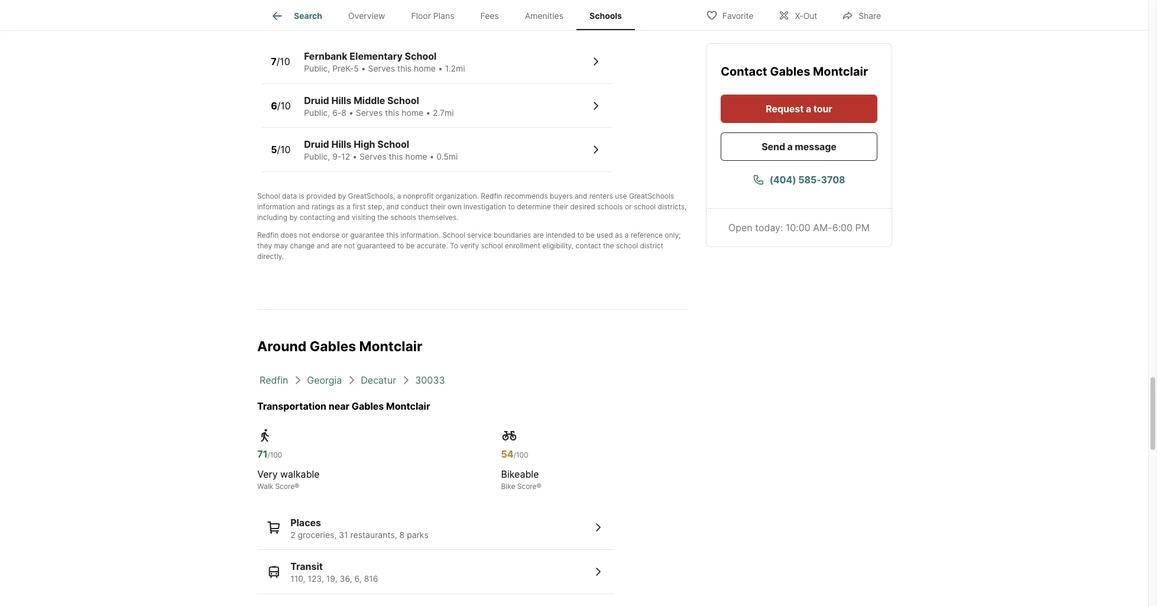 Task type: vqa. For each thing, say whether or not it's contained in the screenshot.


Task type: describe. For each thing, give the bounding box(es) containing it.
fees tab
[[468, 2, 512, 30]]

change
[[290, 241, 315, 250]]

restaurants,
[[351, 530, 397, 540]]

transit 110, 123, 19, 36, 6, 816
[[291, 561, 378, 584]]

by inside first step, and conduct their own investigation to determine their desired schools or school districts, including by contacting and visiting the schools themselves.
[[290, 213, 298, 222]]

very
[[257, 468, 278, 480]]

montclair for contact gables montclair
[[814, 64, 869, 78]]

favorite
[[723, 10, 754, 20]]

• left 2.7mi
[[426, 108, 431, 118]]

be inside school service boundaries are intended to be used as a reference only; they may change and are not
[[587, 231, 595, 239]]

share
[[859, 10, 882, 20]]

® inside bikeable bike score ®
[[537, 482, 542, 491]]

/100 for 71
[[268, 451, 282, 459]]

x-out
[[795, 10, 818, 20]]

8 inside druid hills middle school public, 6-8 • serves this home • 2.7mi
[[342, 108, 347, 118]]

around
[[257, 338, 307, 355]]

fernbank
[[304, 50, 348, 62]]

school up information
[[257, 192, 280, 200]]

1 vertical spatial schools
[[391, 213, 417, 222]]

prek-
[[333, 63, 354, 74]]

schools tab
[[577, 2, 635, 30]]

contact gables montclair
[[721, 64, 869, 78]]

12
[[342, 152, 350, 162]]

renters
[[590, 192, 614, 200]]

this inside druid hills middle school public, 6-8 • serves this home • 2.7mi
[[385, 108, 400, 118]]

x-
[[795, 10, 804, 20]]

0 vertical spatial schools
[[598, 202, 623, 211]]

determine
[[517, 202, 551, 211]]

information.
[[401, 231, 441, 239]]

georgia
[[307, 374, 342, 386]]

enrollment
[[505, 241, 541, 250]]

this inside 'fernbank elementary school public, prek-5 • serves this home • 1.2mi'
[[398, 63, 412, 74]]

score inside very walkable walk score ®
[[275, 482, 295, 491]]

redfin for redfin does not endorse or guarantee this information.
[[257, 231, 279, 239]]

plans
[[434, 11, 455, 21]]

information
[[257, 202, 295, 211]]

contacting
[[300, 213, 335, 222]]

request a tour button
[[721, 94, 878, 122]]

a for request
[[806, 102, 812, 114]]

• down elementary
[[361, 63, 366, 74]]

contact
[[721, 64, 768, 78]]

greatschools summary rating
[[257, 14, 376, 24]]

guaranteed to be accurate. to verify school enrollment eligibility, contact the school district directly.
[[257, 241, 664, 261]]

near
[[329, 400, 350, 412]]

public, for druid hills high school
[[304, 152, 330, 162]]

9-
[[333, 152, 342, 162]]

6
[[271, 100, 277, 112]]

accurate.
[[417, 241, 448, 250]]

and inside school service boundaries are intended to be used as a reference only; they may change and are not
[[317, 241, 330, 250]]

school inside school service boundaries are intended to be used as a reference only; they may change and are not
[[443, 231, 466, 239]]

71 /100
[[257, 448, 282, 460]]

desired
[[571, 202, 596, 211]]

score inside bikeable bike score ®
[[518, 482, 537, 491]]

guaranteed
[[357, 241, 396, 250]]

school inside first step, and conduct their own investigation to determine their desired schools or school districts, including by contacting and visiting the schools themselves.
[[634, 202, 656, 211]]

druid for druid hills middle school
[[304, 95, 329, 106]]

6 /10
[[271, 100, 291, 112]]

transportation near gables montclair
[[257, 400, 430, 412]]

high
[[354, 139, 375, 150]]

5 inside 'fernbank elementary school public, prek-5 • serves this home • 1.2mi'
[[354, 63, 359, 74]]

rating
[[352, 14, 376, 24]]

transit
[[291, 561, 323, 573]]

public, for druid hills middle school
[[304, 108, 330, 118]]

0 vertical spatial not
[[299, 231, 310, 239]]

step,
[[368, 202, 385, 211]]

and up redfin does not endorse or guarantee this information.
[[337, 213, 350, 222]]

585-
[[799, 173, 822, 185]]

verify
[[461, 241, 479, 250]]

hills for high
[[332, 139, 352, 150]]

serves for middle
[[356, 108, 383, 118]]

1 vertical spatial 5
[[271, 144, 277, 156]]

10:00
[[786, 221, 811, 233]]

0 horizontal spatial greatschools
[[257, 14, 310, 24]]

• right 6-
[[349, 108, 354, 118]]

open
[[729, 221, 753, 233]]

to inside guaranteed to be accurate. to verify school enrollment eligibility, contact the school district directly.
[[398, 241, 404, 250]]

first
[[353, 202, 366, 211]]

(404) 585-3708 button
[[721, 165, 878, 193]]

eligibility,
[[543, 241, 574, 250]]

tab list containing search
[[257, 0, 645, 30]]

0 horizontal spatial or
[[342, 231, 349, 239]]

contact
[[576, 241, 602, 250]]

and up desired
[[575, 192, 588, 200]]

reference
[[631, 231, 663, 239]]

may
[[274, 241, 288, 250]]

• left 0.5mi
[[430, 152, 435, 162]]

places 2 groceries, 31 restaurants, 8 parks
[[291, 517, 429, 540]]

0 vertical spatial by
[[338, 192, 346, 200]]

boundaries
[[494, 231, 532, 239]]

fernbank elementary school public, prek-5 • serves this home • 1.2mi
[[304, 50, 465, 74]]

they
[[257, 241, 272, 250]]

places
[[291, 517, 321, 529]]

bike
[[501, 482, 516, 491]]

druid hills high school public, 9-12 • serves this home • 0.5mi
[[304, 139, 458, 162]]

open today: 10:00 am-6:00 pm
[[729, 221, 870, 233]]

19,
[[327, 574, 338, 584]]

walkable
[[281, 468, 320, 480]]

/10 for 7
[[277, 56, 290, 67]]

as inside school service boundaries are intended to be used as a reference only; they may change and are not
[[615, 231, 623, 239]]

6-
[[333, 108, 342, 118]]

110,
[[291, 574, 306, 584]]

walk
[[257, 482, 273, 491]]

amenities
[[525, 11, 564, 21]]

public, inside 'fernbank elementary school public, prek-5 • serves this home • 1.2mi'
[[304, 63, 330, 74]]

5 /10
[[271, 144, 291, 156]]

to inside first step, and conduct their own investigation to determine their desired schools or school districts, including by contacting and visiting the schools themselves.
[[509, 202, 515, 211]]

1 vertical spatial are
[[332, 241, 342, 250]]

greatschools inside , a nonprofit organization. redfin recommends buyers and renters use greatschools information and ratings as a
[[630, 192, 675, 200]]

own
[[448, 202, 462, 211]]

first step, and conduct their own investigation to determine their desired schools or school districts, including by contacting and visiting the schools themselves.
[[257, 202, 687, 222]]

2 their from the left
[[553, 202, 569, 211]]

the inside first step, and conduct their own investigation to determine their desired schools or school districts, including by contacting and visiting the schools themselves.
[[378, 213, 389, 222]]

greatschools summary rating link
[[257, 14, 376, 24]]

decatur
[[361, 374, 397, 386]]

this inside druid hills high school public, 9-12 • serves this home • 0.5mi
[[389, 152, 403, 162]]

redfin for redfin
[[260, 374, 288, 386]]

druid for druid hills high school
[[304, 139, 329, 150]]

school inside 'fernbank elementary school public, prek-5 • serves this home • 1.2mi'
[[405, 50, 437, 62]]

or inside first step, and conduct their own investigation to determine their desired schools or school districts, including by contacting and visiting the schools themselves.
[[625, 202, 632, 211]]



Task type: locate. For each thing, give the bounding box(es) containing it.
2 horizontal spatial greatschools
[[630, 192, 675, 200]]

public, left 6-
[[304, 108, 330, 118]]

transportation
[[257, 400, 327, 412]]

1 horizontal spatial their
[[553, 202, 569, 211]]

1 horizontal spatial by
[[338, 192, 346, 200]]

2 /100 from the left
[[514, 451, 529, 459]]

a inside school service boundaries are intended to be used as a reference only; they may change and are not
[[625, 231, 629, 239]]

1 vertical spatial public,
[[304, 108, 330, 118]]

by right 'provided'
[[338, 192, 346, 200]]

,
[[393, 192, 395, 200]]

3 public, from the top
[[304, 152, 330, 162]]

the down used
[[604, 241, 615, 250]]

1 horizontal spatial as
[[615, 231, 623, 239]]

/10 for 5
[[277, 144, 291, 156]]

the down the step, at the left of page
[[378, 213, 389, 222]]

2 vertical spatial to
[[398, 241, 404, 250]]

home inside druid hills middle school public, 6-8 • serves this home • 2.7mi
[[402, 108, 424, 118]]

hills for middle
[[332, 95, 352, 106]]

are
[[534, 231, 544, 239], [332, 241, 342, 250]]

1 vertical spatial /10
[[277, 100, 291, 112]]

this down elementary
[[398, 63, 412, 74]]

districts,
[[658, 202, 687, 211]]

visiting
[[352, 213, 376, 222]]

1 horizontal spatial 5
[[354, 63, 359, 74]]

public, down fernbank
[[304, 63, 330, 74]]

druid right 6 /10
[[304, 95, 329, 106]]

1 vertical spatial not
[[344, 241, 355, 250]]

1 horizontal spatial to
[[509, 202, 515, 211]]

or
[[625, 202, 632, 211], [342, 231, 349, 239]]

including
[[257, 213, 288, 222]]

6,
[[355, 574, 362, 584]]

7 /10
[[271, 56, 290, 67]]

• right 12
[[353, 152, 357, 162]]

/10 down 6 /10
[[277, 144, 291, 156]]

/10 left fernbank
[[277, 56, 290, 67]]

be up contact on the top of the page
[[587, 231, 595, 239]]

(404) 585-3708
[[770, 173, 846, 185]]

this up , at top
[[389, 152, 403, 162]]

redfin up investigation
[[481, 192, 503, 200]]

0 vertical spatial as
[[337, 202, 345, 211]]

(404)
[[770, 173, 797, 185]]

• left 1.2mi at the left
[[438, 63, 443, 74]]

1 score from the left
[[275, 482, 295, 491]]

to
[[509, 202, 515, 211], [578, 231, 585, 239], [398, 241, 404, 250]]

0 horizontal spatial 8
[[342, 108, 347, 118]]

2 public, from the top
[[304, 108, 330, 118]]

to down information.
[[398, 241, 404, 250]]

0 horizontal spatial their
[[431, 202, 446, 211]]

1 ® from the left
[[295, 482, 299, 491]]

2.7mi
[[433, 108, 454, 118]]

a left "first"
[[347, 202, 351, 211]]

druid inside druid hills high school public, 9-12 • serves this home • 0.5mi
[[304, 139, 329, 150]]

favorite button
[[696, 3, 764, 27]]

2 vertical spatial /10
[[277, 144, 291, 156]]

home left 0.5mi
[[406, 152, 428, 162]]

2 vertical spatial montclair
[[386, 400, 430, 412]]

0 vertical spatial home
[[414, 63, 436, 74]]

elementary
[[350, 50, 403, 62]]

montclair up decatur
[[359, 338, 423, 355]]

investigation
[[464, 202, 507, 211]]

a left reference
[[625, 231, 629, 239]]

the inside guaranteed to be accurate. to verify school enrollment eligibility, contact the school district directly.
[[604, 241, 615, 250]]

and down , at top
[[387, 202, 399, 211]]

this up "guaranteed"
[[387, 231, 399, 239]]

5 down 6
[[271, 144, 277, 156]]

®
[[295, 482, 299, 491], [537, 482, 542, 491]]

1.2mi
[[445, 63, 465, 74]]

/10 up 5 /10
[[277, 100, 291, 112]]

home inside 'fernbank elementary school public, prek-5 • serves this home • 1.2mi'
[[414, 63, 436, 74]]

a left tour
[[806, 102, 812, 114]]

overview
[[349, 11, 385, 21]]

greatschools
[[257, 14, 310, 24], [348, 192, 393, 200], [630, 192, 675, 200]]

gables up request
[[771, 64, 811, 78]]

/100 up bikeable
[[514, 451, 529, 459]]

school
[[634, 202, 656, 211], [481, 241, 503, 250], [617, 241, 639, 250]]

8 down prek-
[[342, 108, 347, 118]]

as
[[337, 202, 345, 211], [615, 231, 623, 239]]

a for ,
[[397, 192, 401, 200]]

summary
[[312, 14, 349, 24]]

be inside guaranteed to be accurate. to verify school enrollment eligibility, contact the school district directly.
[[406, 241, 415, 250]]

school right 'middle'
[[388, 95, 419, 106]]

directly.
[[257, 252, 284, 261]]

hills up 6-
[[332, 95, 352, 106]]

0 horizontal spatial not
[[299, 231, 310, 239]]

a inside 'send a message' 'button'
[[788, 140, 793, 152]]

to
[[450, 241, 459, 250]]

as right ratings in the top of the page
[[337, 202, 345, 211]]

redfin does not endorse or guarantee this information.
[[257, 231, 441, 239]]

endorse
[[312, 231, 340, 239]]

gables up georgia "link"
[[310, 338, 356, 355]]

71
[[257, 448, 268, 460]]

0 horizontal spatial the
[[378, 213, 389, 222]]

this
[[398, 63, 412, 74], [385, 108, 400, 118], [389, 152, 403, 162], [387, 231, 399, 239]]

1 vertical spatial hills
[[332, 139, 352, 150]]

decatur link
[[361, 374, 397, 386]]

serves inside druid hills middle school public, 6-8 • serves this home • 2.7mi
[[356, 108, 383, 118]]

home left 2.7mi
[[402, 108, 424, 118]]

public, left 9-
[[304, 152, 330, 162]]

2 vertical spatial public,
[[304, 152, 330, 162]]

serves down high
[[360, 152, 387, 162]]

1 vertical spatial montclair
[[359, 338, 423, 355]]

service
[[468, 231, 492, 239]]

school data is provided by greatschools
[[257, 192, 393, 200]]

or right "endorse"
[[342, 231, 349, 239]]

0 horizontal spatial /100
[[268, 451, 282, 459]]

serves for high
[[360, 152, 387, 162]]

1 vertical spatial serves
[[356, 108, 383, 118]]

around gables montclair
[[257, 338, 423, 355]]

0 horizontal spatial as
[[337, 202, 345, 211]]

816
[[364, 574, 378, 584]]

0 horizontal spatial to
[[398, 241, 404, 250]]

school right high
[[378, 139, 410, 150]]

1 horizontal spatial be
[[587, 231, 595, 239]]

0 horizontal spatial schools
[[391, 213, 417, 222]]

serves inside 'fernbank elementary school public, prek-5 • serves this home • 1.2mi'
[[368, 63, 395, 74]]

or down use
[[625, 202, 632, 211]]

montclair for around gables montclair
[[359, 338, 423, 355]]

serves down 'middle'
[[356, 108, 383, 118]]

0 horizontal spatial are
[[332, 241, 342, 250]]

/100 inside 54 /100
[[514, 451, 529, 459]]

1 horizontal spatial or
[[625, 202, 632, 211]]

2 hills from the top
[[332, 139, 352, 150]]

their
[[431, 202, 446, 211], [553, 202, 569, 211]]

2 score from the left
[[518, 482, 537, 491]]

district
[[641, 241, 664, 250]]

home left 1.2mi at the left
[[414, 63, 436, 74]]

school service boundaries are intended to be used as a reference only; they may change and are not
[[257, 231, 681, 250]]

provided
[[307, 192, 336, 200]]

pm
[[856, 221, 870, 233]]

home for druid hills high school
[[406, 152, 428, 162]]

2 ® from the left
[[537, 482, 542, 491]]

gables for contact
[[771, 64, 811, 78]]

1 vertical spatial druid
[[304, 139, 329, 150]]

public,
[[304, 63, 330, 74], [304, 108, 330, 118], [304, 152, 330, 162]]

score down walkable
[[275, 482, 295, 491]]

and down "endorse"
[[317, 241, 330, 250]]

school down floor
[[405, 50, 437, 62]]

1 horizontal spatial greatschools
[[348, 192, 393, 200]]

1 hills from the top
[[332, 95, 352, 106]]

fees
[[481, 11, 499, 21]]

2 vertical spatial redfin
[[260, 374, 288, 386]]

1 vertical spatial as
[[615, 231, 623, 239]]

® down bikeable
[[537, 482, 542, 491]]

greatschools up 7 /10
[[257, 14, 310, 24]]

1 horizontal spatial the
[[604, 241, 615, 250]]

does
[[281, 231, 297, 239]]

a right send
[[788, 140, 793, 152]]

as right used
[[615, 231, 623, 239]]

redfin up they
[[257, 231, 279, 239]]

0 vertical spatial 8
[[342, 108, 347, 118]]

/100 inside 71 /100
[[268, 451, 282, 459]]

8 left 'parks'
[[400, 530, 405, 540]]

0 horizontal spatial by
[[290, 213, 298, 222]]

1 public, from the top
[[304, 63, 330, 74]]

bikeable bike score ®
[[501, 468, 542, 491]]

hills inside druid hills middle school public, 6-8 • serves this home • 2.7mi
[[332, 95, 352, 106]]

send a message button
[[721, 132, 878, 160]]

123,
[[308, 574, 324, 584]]

overview tab
[[336, 2, 398, 30]]

/10 for 6
[[277, 100, 291, 112]]

public, inside druid hills middle school public, 6-8 • serves this home • 2.7mi
[[304, 108, 330, 118]]

not up change
[[299, 231, 310, 239]]

are down "endorse"
[[332, 241, 342, 250]]

floor plans tab
[[398, 2, 468, 30]]

0 vertical spatial public,
[[304, 63, 330, 74]]

1 horizontal spatial are
[[534, 231, 544, 239]]

30033
[[415, 374, 445, 386]]

not inside school service boundaries are intended to be used as a reference only; they may change and are not
[[344, 241, 355, 250]]

intended
[[546, 231, 576, 239]]

/100
[[268, 451, 282, 459], [514, 451, 529, 459]]

5 down elementary
[[354, 63, 359, 74]]

0 vertical spatial 5
[[354, 63, 359, 74]]

to down the "recommends"
[[509, 202, 515, 211]]

school
[[405, 50, 437, 62], [388, 95, 419, 106], [378, 139, 410, 150], [257, 192, 280, 200], [443, 231, 466, 239]]

a inside request a tour button
[[806, 102, 812, 114]]

school down reference
[[617, 241, 639, 250]]

7
[[271, 56, 277, 67]]

be down information.
[[406, 241, 415, 250]]

tab list
[[257, 0, 645, 30]]

0 vertical spatial or
[[625, 202, 632, 211]]

0 vertical spatial /10
[[277, 56, 290, 67]]

3708
[[822, 173, 846, 185]]

organization.
[[436, 192, 479, 200]]

1 horizontal spatial ®
[[537, 482, 542, 491]]

are up enrollment at top left
[[534, 231, 544, 239]]

home inside druid hills high school public, 9-12 • serves this home • 0.5mi
[[406, 152, 428, 162]]

redfin inside , a nonprofit organization. redfin recommends buyers and renters use greatschools information and ratings as a
[[481, 192, 503, 200]]

redfin link
[[260, 374, 288, 386]]

0 vertical spatial to
[[509, 202, 515, 211]]

serves down elementary
[[368, 63, 395, 74]]

the
[[378, 213, 389, 222], [604, 241, 615, 250]]

gables
[[771, 64, 811, 78], [310, 338, 356, 355], [352, 400, 384, 412]]

montclair
[[814, 64, 869, 78], [359, 338, 423, 355], [386, 400, 430, 412]]

share button
[[833, 3, 892, 27]]

0.5mi
[[437, 152, 458, 162]]

not down redfin does not endorse or guarantee this information.
[[344, 241, 355, 250]]

0 vertical spatial redfin
[[481, 192, 503, 200]]

serves inside druid hills high school public, 9-12 • serves this home • 0.5mi
[[360, 152, 387, 162]]

tour
[[814, 102, 833, 114]]

1 vertical spatial the
[[604, 241, 615, 250]]

montclair down 30033 link
[[386, 400, 430, 412]]

1 druid from the top
[[304, 95, 329, 106]]

and
[[575, 192, 588, 200], [297, 202, 310, 211], [387, 202, 399, 211], [337, 213, 350, 222], [317, 241, 330, 250]]

greatschools up districts,
[[630, 192, 675, 200]]

2 horizontal spatial to
[[578, 231, 585, 239]]

2 vertical spatial gables
[[352, 400, 384, 412]]

2 vertical spatial home
[[406, 152, 428, 162]]

is
[[299, 192, 305, 200]]

0 vertical spatial the
[[378, 213, 389, 222]]

to inside school service boundaries are intended to be used as a reference only; they may change and are not
[[578, 231, 585, 239]]

public, inside druid hills high school public, 9-12 • serves this home • 0.5mi
[[304, 152, 330, 162]]

0 vertical spatial montclair
[[814, 64, 869, 78]]

redfin up transportation
[[260, 374, 288, 386]]

0 horizontal spatial 5
[[271, 144, 277, 156]]

conduct
[[401, 202, 429, 211]]

druid inside druid hills middle school public, 6-8 • serves this home • 2.7mi
[[304, 95, 329, 106]]

groceries,
[[298, 530, 337, 540]]

school down service at the left of the page
[[481, 241, 503, 250]]

31
[[339, 530, 348, 540]]

their up themselves. in the left of the page
[[431, 202, 446, 211]]

and down is
[[297, 202, 310, 211]]

1 horizontal spatial /100
[[514, 451, 529, 459]]

search
[[294, 11, 322, 21]]

1 /100 from the left
[[268, 451, 282, 459]]

, a nonprofit organization. redfin recommends buyers and renters use greatschools information and ratings as a
[[257, 192, 675, 211]]

0 horizontal spatial ®
[[295, 482, 299, 491]]

home for druid hills middle school
[[402, 108, 424, 118]]

home
[[414, 63, 436, 74], [402, 108, 424, 118], [406, 152, 428, 162]]

out
[[804, 10, 818, 20]]

redfin
[[481, 192, 503, 200], [257, 231, 279, 239], [260, 374, 288, 386]]

1 vertical spatial redfin
[[257, 231, 279, 239]]

request a tour
[[766, 102, 833, 114]]

1 vertical spatial gables
[[310, 338, 356, 355]]

1 vertical spatial or
[[342, 231, 349, 239]]

8 inside the places 2 groceries, 31 restaurants, 8 parks
[[400, 530, 405, 540]]

to up contact on the top of the page
[[578, 231, 585, 239]]

0 horizontal spatial score
[[275, 482, 295, 491]]

0 vertical spatial hills
[[332, 95, 352, 106]]

amenities tab
[[512, 2, 577, 30]]

hills up 12
[[332, 139, 352, 150]]

serves
[[368, 63, 395, 74], [356, 108, 383, 118], [360, 152, 387, 162]]

1 horizontal spatial not
[[344, 241, 355, 250]]

a right , at top
[[397, 192, 401, 200]]

parks
[[407, 530, 429, 540]]

montclair up tour
[[814, 64, 869, 78]]

1 horizontal spatial 8
[[400, 530, 405, 540]]

used
[[597, 231, 613, 239]]

bikeable
[[501, 468, 539, 480]]

1 their from the left
[[431, 202, 446, 211]]

their down buyers
[[553, 202, 569, 211]]

data
[[282, 192, 297, 200]]

guarantee
[[351, 231, 385, 239]]

hills inside druid hills high school public, 9-12 • serves this home • 0.5mi
[[332, 139, 352, 150]]

1 vertical spatial by
[[290, 213, 298, 222]]

0 vertical spatial be
[[587, 231, 595, 239]]

hills
[[332, 95, 352, 106], [332, 139, 352, 150]]

/100 for 54
[[514, 451, 529, 459]]

this down 'middle'
[[385, 108, 400, 118]]

x-out button
[[769, 3, 828, 27]]

0 vertical spatial are
[[534, 231, 544, 239]]

1 vertical spatial home
[[402, 108, 424, 118]]

® down walkable
[[295, 482, 299, 491]]

school up to on the left top of the page
[[443, 231, 466, 239]]

0 vertical spatial druid
[[304, 95, 329, 106]]

a for send
[[788, 140, 793, 152]]

gables down decatur
[[352, 400, 384, 412]]

1 vertical spatial 8
[[400, 530, 405, 540]]

1 vertical spatial to
[[578, 231, 585, 239]]

® inside very walkable walk score ®
[[295, 482, 299, 491]]

1 horizontal spatial schools
[[598, 202, 623, 211]]

use
[[616, 192, 628, 200]]

/100 up very
[[268, 451, 282, 459]]

2 druid from the top
[[304, 139, 329, 150]]

school inside druid hills high school public, 9-12 • serves this home • 0.5mi
[[378, 139, 410, 150]]

0 vertical spatial gables
[[771, 64, 811, 78]]

school left districts,
[[634, 202, 656, 211]]

1 vertical spatial be
[[406, 241, 415, 250]]

0 vertical spatial serves
[[368, 63, 395, 74]]

by up does at the left of page
[[290, 213, 298, 222]]

1 horizontal spatial score
[[518, 482, 537, 491]]

gables for around
[[310, 338, 356, 355]]

54
[[501, 448, 514, 460]]

0 horizontal spatial be
[[406, 241, 415, 250]]

schools down conduct
[[391, 213, 417, 222]]

2 vertical spatial serves
[[360, 152, 387, 162]]

school inside druid hills middle school public, 6-8 • serves this home • 2.7mi
[[388, 95, 419, 106]]

score down bikeable
[[518, 482, 537, 491]]

as inside , a nonprofit organization. redfin recommends buyers and renters use greatschools information and ratings as a
[[337, 202, 345, 211]]

schools down renters on the top right
[[598, 202, 623, 211]]

6:00
[[833, 221, 853, 233]]

greatschools up the step, at the left of page
[[348, 192, 393, 200]]

druid right 5 /10
[[304, 139, 329, 150]]

themselves.
[[419, 213, 459, 222]]



